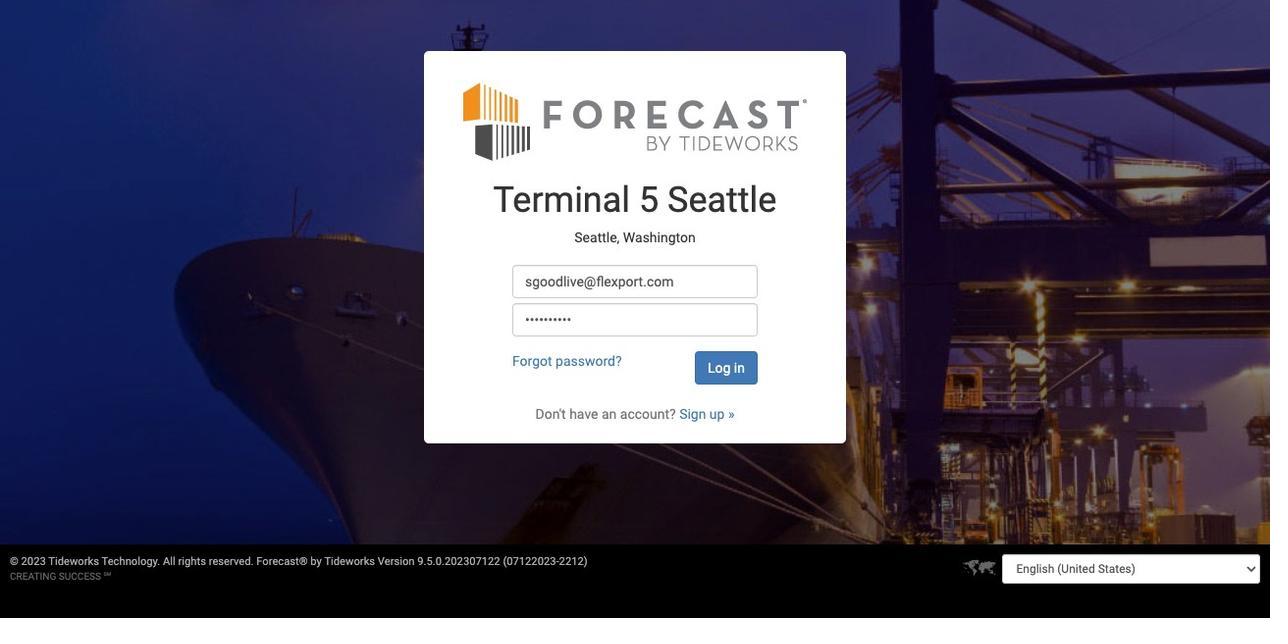 Task type: describe. For each thing, give the bounding box(es) containing it.
seattle,
[[575, 229, 620, 245]]

rights
[[178, 556, 206, 569]]

forgot password? link
[[513, 353, 622, 369]]

forecast® by tideworks image
[[463, 81, 807, 162]]

sign
[[680, 407, 706, 422]]

in
[[734, 360, 745, 376]]

have
[[570, 407, 598, 422]]

reserved.
[[209, 556, 254, 569]]

2 tideworks from the left
[[324, 556, 375, 569]]

all
[[163, 556, 176, 569]]

© 2023 tideworks technology. all rights reserved. forecast® by tideworks version 9.5.0.202307122 (07122023-2212) creating success ℠
[[10, 556, 588, 582]]

don't
[[536, 407, 566, 422]]

don't have an account? sign up »
[[536, 407, 735, 422]]

an
[[602, 407, 617, 422]]

terminal
[[493, 180, 630, 221]]

log
[[708, 360, 731, 376]]

forgot
[[513, 353, 552, 369]]

©
[[10, 556, 18, 569]]

9.5.0.202307122
[[418, 556, 500, 569]]



Task type: locate. For each thing, give the bounding box(es) containing it.
tideworks right by
[[324, 556, 375, 569]]

2023
[[21, 556, 46, 569]]

by
[[311, 556, 322, 569]]

1 tideworks from the left
[[48, 556, 99, 569]]

Password password field
[[513, 303, 758, 337]]

technology.
[[102, 556, 160, 569]]

2212)
[[559, 556, 588, 569]]

5
[[639, 180, 659, 221]]

forecast®
[[257, 556, 308, 569]]

(07122023-
[[503, 556, 559, 569]]

version
[[378, 556, 415, 569]]

tideworks
[[48, 556, 99, 569], [324, 556, 375, 569]]

℠
[[104, 571, 111, 582]]

Email or username text field
[[513, 265, 758, 298]]

success
[[59, 571, 101, 582]]

terminal 5 seattle seattle, washington
[[493, 180, 777, 245]]

sign up » link
[[680, 407, 735, 422]]

creating
[[10, 571, 56, 582]]

log in button
[[695, 352, 758, 385]]

1 horizontal spatial tideworks
[[324, 556, 375, 569]]

password?
[[556, 353, 622, 369]]

»
[[728, 407, 735, 422]]

forgot password? log in
[[513, 353, 745, 376]]

seattle
[[668, 180, 777, 221]]

account?
[[620, 407, 676, 422]]

tideworks up success
[[48, 556, 99, 569]]

washington
[[623, 229, 696, 245]]

0 horizontal spatial tideworks
[[48, 556, 99, 569]]

up
[[710, 407, 725, 422]]



Task type: vqa. For each thing, say whether or not it's contained in the screenshot.
Forecast®
yes



